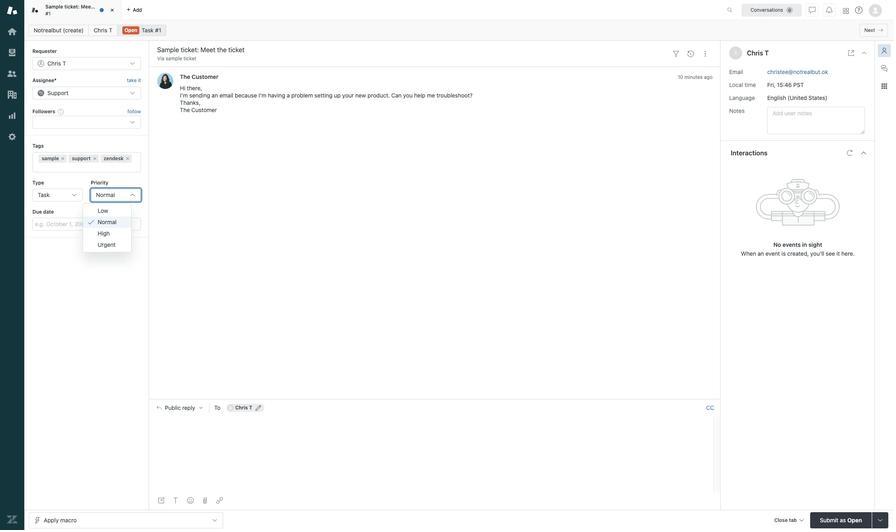 Task type: locate. For each thing, give the bounding box(es) containing it.
fri,
[[767, 81, 776, 88]]

i'm down hi
[[180, 92, 188, 99]]

events
[[783, 241, 801, 248]]

there,
[[187, 85, 202, 92]]

tabs tab list
[[24, 0, 719, 20]]

events image
[[687, 51, 694, 57]]

priority list box
[[83, 203, 132, 253]]

requester element
[[32, 57, 141, 70]]

ticket actions image
[[702, 51, 709, 57]]

customer context image
[[881, 47, 888, 54]]

the down 'thanks,'
[[180, 107, 190, 114]]

ticket inside 'sample ticket: meet the ticket #1'
[[103, 4, 117, 10]]

remove image right the zendesk
[[125, 156, 130, 161]]

1 vertical spatial task
[[38, 192, 50, 198]]

task for task
[[38, 192, 50, 198]]

troubleshoot?
[[436, 92, 473, 99]]

0 horizontal spatial #1
[[45, 10, 51, 16]]

customers image
[[7, 68, 17, 79]]

customer down sending
[[191, 107, 217, 114]]

t
[[109, 27, 112, 34], [765, 49, 769, 57], [63, 60, 66, 67], [249, 405, 252, 411]]

0 horizontal spatial open
[[125, 27, 137, 33]]

apps image
[[881, 83, 888, 90]]

1 horizontal spatial i'm
[[259, 92, 266, 99]]

0 horizontal spatial it
[[138, 78, 141, 84]]

views image
[[7, 47, 17, 58]]

the customer
[[180, 73, 218, 80]]

0 vertical spatial the
[[180, 73, 190, 80]]

next button
[[860, 24, 888, 37]]

an
[[212, 92, 218, 99], [758, 250, 764, 257]]

task inside secondary element
[[142, 27, 154, 34]]

i'm left having
[[259, 92, 266, 99]]

close image right view more details "image"
[[861, 50, 867, 56]]

0 vertical spatial #1
[[45, 10, 51, 16]]

low option
[[83, 205, 131, 217]]

0 vertical spatial normal
[[96, 192, 115, 198]]

requester
[[32, 48, 57, 54]]

0 vertical spatial it
[[138, 78, 141, 84]]

public reply
[[165, 405, 195, 412]]

take it
[[127, 78, 141, 84]]

it right see
[[837, 250, 840, 257]]

sample down "tags"
[[42, 155, 59, 161]]

Due date field
[[32, 218, 141, 231]]

a
[[287, 92, 290, 99]]

Subject field
[[156, 45, 667, 55]]

add button
[[122, 0, 147, 20]]

1 vertical spatial the
[[180, 107, 190, 114]]

notes
[[729, 107, 745, 114]]

zendesk products image
[[843, 8, 849, 14]]

1 vertical spatial customer
[[191, 107, 217, 114]]

open left "task #1"
[[125, 27, 137, 33]]

customer
[[192, 73, 218, 80], [191, 107, 217, 114]]

via
[[157, 56, 164, 62]]

#1 down sample at the top
[[45, 10, 51, 16]]

1 horizontal spatial it
[[837, 250, 840, 257]]

i'm
[[180, 92, 188, 99], [259, 92, 266, 99]]

2 i'm from the left
[[259, 92, 266, 99]]

0 horizontal spatial i'm
[[180, 92, 188, 99]]

an left email
[[212, 92, 218, 99]]

3 remove image from the left
[[125, 156, 130, 161]]

normal down low option
[[98, 219, 117, 225]]

hi there, i'm sending an email because i'm having a problem setting up your new product. can you help me troubleshoot? thanks, the customer
[[180, 85, 473, 114]]

1 horizontal spatial close image
[[861, 50, 867, 56]]

help
[[414, 92, 425, 99]]

1 horizontal spatial remove image
[[92, 156, 97, 161]]

1 horizontal spatial task
[[142, 27, 154, 34]]

task down "add"
[[142, 27, 154, 34]]

0 vertical spatial task
[[142, 27, 154, 34]]

having
[[268, 92, 285, 99]]

1 horizontal spatial #1
[[155, 27, 161, 34]]

remove image left support
[[61, 156, 65, 161]]

add attachment image
[[202, 498, 208, 504]]

chris down the
[[94, 27, 107, 34]]

apply macro
[[44, 517, 77, 524]]

an left event on the right of page
[[758, 250, 764, 257]]

0 horizontal spatial remove image
[[61, 156, 65, 161]]

user image
[[733, 51, 738, 56]]

10 minutes ago
[[678, 74, 713, 80]]

chris
[[94, 27, 107, 34], [747, 49, 763, 57], [47, 60, 61, 67], [235, 405, 248, 411]]

high
[[98, 230, 110, 237]]

1 vertical spatial sample
[[42, 155, 59, 161]]

here.
[[841, 250, 855, 257]]

0 horizontal spatial ticket
[[103, 4, 117, 10]]

can
[[391, 92, 402, 99]]

notrealbut (create) button
[[28, 25, 89, 36]]

close image
[[108, 6, 116, 14], [861, 50, 867, 56]]

remove image for sample
[[61, 156, 65, 161]]

ago
[[704, 74, 713, 80]]

0 vertical spatial customer
[[192, 73, 218, 80]]

due
[[32, 209, 42, 215]]

remove image for support
[[92, 156, 97, 161]]

no events in sight when an event is created, you'll see it here.
[[741, 241, 855, 257]]

t inside chris t link
[[109, 27, 112, 34]]

organizations image
[[7, 90, 17, 100]]

0 horizontal spatial task
[[38, 192, 50, 198]]

0 vertical spatial open
[[125, 27, 137, 33]]

sample
[[45, 4, 63, 10]]

close image inside tabs tab list
[[108, 6, 116, 14]]

chris right christee@notrealbut.ok icon
[[235, 405, 248, 411]]

ticket
[[103, 4, 117, 10], [183, 56, 196, 62]]

time
[[745, 81, 756, 88]]

15:46
[[777, 81, 792, 88]]

#1 up via
[[155, 27, 161, 34]]

zendesk support image
[[7, 5, 17, 16]]

open right the as
[[847, 517, 862, 524]]

followers element
[[32, 116, 141, 129]]

meet
[[81, 4, 93, 10]]

new
[[355, 92, 366, 99]]

chris t down the
[[94, 27, 112, 34]]

1 horizontal spatial sample
[[166, 56, 182, 62]]

2 horizontal spatial remove image
[[125, 156, 130, 161]]

10
[[678, 74, 683, 80]]

chris down requester
[[47, 60, 61, 67]]

tab
[[24, 0, 122, 20]]

1 vertical spatial #1
[[155, 27, 161, 34]]

#1 inside 'sample ticket: meet the ticket #1'
[[45, 10, 51, 16]]

1 horizontal spatial an
[[758, 250, 764, 257]]

english (united states)
[[767, 94, 827, 101]]

1 vertical spatial an
[[758, 250, 764, 257]]

0 vertical spatial sample
[[166, 56, 182, 62]]

1 horizontal spatial open
[[847, 517, 862, 524]]

normal inside option
[[98, 219, 117, 225]]

chris t right user image
[[747, 49, 769, 57]]

0 horizontal spatial an
[[212, 92, 218, 99]]

support
[[72, 155, 91, 161]]

task
[[142, 27, 154, 34], [38, 192, 50, 198]]

to
[[214, 405, 220, 412]]

due date
[[32, 209, 54, 215]]

sample right via
[[166, 56, 182, 62]]

task for task #1
[[142, 27, 154, 34]]

notrealbut
[[34, 27, 61, 34]]

1 remove image from the left
[[61, 156, 65, 161]]

ticket up the customer
[[183, 56, 196, 62]]

normal down priority
[[96, 192, 115, 198]]

button displays agent's chat status as invisible. image
[[809, 7, 815, 13]]

(create)
[[63, 27, 84, 34]]

task inside popup button
[[38, 192, 50, 198]]

take it button
[[127, 77, 141, 85]]

2 the from the top
[[180, 107, 190, 114]]

2 remove image from the left
[[92, 156, 97, 161]]

chris t down requester
[[47, 60, 66, 67]]

0 vertical spatial an
[[212, 92, 218, 99]]

zendesk image
[[7, 515, 17, 525]]

fri, 15:46 pst
[[767, 81, 804, 88]]

submit
[[820, 517, 838, 524]]

open
[[125, 27, 137, 33], [847, 517, 862, 524]]

zendesk
[[104, 155, 124, 161]]

task down type
[[38, 192, 50, 198]]

it right take
[[138, 78, 141, 84]]

chris t link
[[88, 25, 118, 36]]

ticket right the
[[103, 4, 117, 10]]

chris t
[[94, 27, 112, 34], [747, 49, 769, 57], [47, 60, 66, 67], [235, 405, 252, 411]]

1 vertical spatial it
[[837, 250, 840, 257]]

1 vertical spatial open
[[847, 517, 862, 524]]

sample
[[166, 56, 182, 62], [42, 155, 59, 161]]

remove image right support
[[92, 156, 97, 161]]

user image
[[734, 51, 737, 55]]

chris right user image
[[747, 49, 763, 57]]

0 horizontal spatial close image
[[108, 6, 116, 14]]

0 vertical spatial ticket
[[103, 4, 117, 10]]

close image right the
[[108, 6, 116, 14]]

product.
[[368, 92, 390, 99]]

customer up there,
[[192, 73, 218, 80]]

remove image
[[61, 156, 65, 161], [92, 156, 97, 161], [125, 156, 130, 161]]

displays possible ticket submission types image
[[877, 518, 884, 524]]

1 vertical spatial normal
[[98, 219, 117, 225]]

setting
[[314, 92, 333, 99]]

event
[[766, 250, 780, 257]]

it
[[138, 78, 141, 84], [837, 250, 840, 257]]

created,
[[787, 250, 809, 257]]

0 vertical spatial close image
[[108, 6, 116, 14]]

chris inside requester element
[[47, 60, 61, 67]]

#1
[[45, 10, 51, 16], [155, 27, 161, 34]]

1 horizontal spatial ticket
[[183, 56, 196, 62]]

apply
[[44, 517, 59, 524]]

public reply button
[[149, 400, 209, 417]]

the up hi
[[180, 73, 190, 80]]

normal
[[96, 192, 115, 198], [98, 219, 117, 225]]

interactions
[[731, 149, 768, 157]]



Task type: describe. For each thing, give the bounding box(es) containing it.
admin image
[[7, 132, 17, 142]]

remove image for zendesk
[[125, 156, 130, 161]]

christee@notrealbut.ok image
[[227, 405, 234, 412]]

normal inside 'popup button'
[[96, 192, 115, 198]]

add link (cmd k) image
[[216, 498, 223, 504]]

when
[[741, 250, 756, 257]]

because
[[235, 92, 257, 99]]

conversations button
[[742, 3, 802, 16]]

get help image
[[855, 6, 862, 14]]

via sample ticket
[[157, 56, 196, 62]]

add
[[133, 7, 142, 13]]

assignee* element
[[32, 87, 141, 100]]

date
[[43, 209, 54, 215]]

1 vertical spatial close image
[[861, 50, 867, 56]]

no
[[774, 241, 781, 248]]

info on adding followers image
[[58, 109, 64, 115]]

next
[[864, 27, 875, 33]]

reporting image
[[7, 111, 17, 121]]

states)
[[809, 94, 827, 101]]

0 horizontal spatial sample
[[42, 155, 59, 161]]

in
[[802, 241, 807, 248]]

high option
[[83, 228, 131, 239]]

assignee*
[[32, 78, 57, 84]]

low
[[98, 207, 108, 214]]

insert emojis image
[[187, 498, 194, 504]]

follow
[[127, 109, 141, 115]]

chris t inside secondary element
[[94, 27, 112, 34]]

10 minutes ago text field
[[678, 74, 713, 80]]

it inside no events in sight when an event is created, you'll see it here.
[[837, 250, 840, 257]]

your
[[342, 92, 354, 99]]

(united
[[788, 94, 807, 101]]

ticket:
[[64, 4, 79, 10]]

problem
[[291, 92, 313, 99]]

1 i'm from the left
[[180, 92, 188, 99]]

support
[[47, 89, 68, 96]]

get started image
[[7, 26, 17, 37]]

an inside "hi there, i'm sending an email because i'm having a problem setting up your new product. can you help me troubleshoot? thanks, the customer"
[[212, 92, 218, 99]]

follow button
[[127, 108, 141, 115]]

the customer link
[[180, 73, 218, 80]]

pst
[[793, 81, 804, 88]]

sample ticket: meet the ticket #1
[[45, 4, 117, 16]]

notifications image
[[826, 7, 833, 13]]

t inside requester element
[[63, 60, 66, 67]]

normal button
[[91, 189, 141, 202]]

#1 inside secondary element
[[155, 27, 161, 34]]

the inside "hi there, i'm sending an email because i'm having a problem setting up your new product. can you help me troubleshoot? thanks, the customer"
[[180, 107, 190, 114]]

1 vertical spatial ticket
[[183, 56, 196, 62]]

main element
[[0, 0, 24, 531]]

take
[[127, 78, 137, 84]]

1 the from the top
[[180, 73, 190, 80]]

urgent
[[98, 241, 116, 248]]

the
[[94, 4, 102, 10]]

view more details image
[[848, 50, 854, 56]]

sight
[[809, 241, 822, 248]]

Add user notes text field
[[767, 107, 865, 134]]

up
[[334, 92, 341, 99]]

local
[[729, 81, 743, 88]]

conversations
[[751, 7, 783, 13]]

format text image
[[173, 498, 179, 504]]

christee@notrealbut.ok
[[767, 68, 828, 75]]

chris inside secondary element
[[94, 27, 107, 34]]

cc button
[[706, 405, 714, 412]]

see
[[826, 250, 835, 257]]

email
[[219, 92, 233, 99]]

local time
[[729, 81, 756, 88]]

normal option
[[83, 217, 131, 228]]

sending
[[189, 92, 210, 99]]

task button
[[32, 189, 83, 202]]

open inside secondary element
[[125, 27, 137, 33]]

filter image
[[673, 51, 679, 57]]

you'll
[[810, 250, 824, 257]]

close tab button
[[771, 513, 807, 530]]

close tab
[[774, 518, 797, 524]]

secondary element
[[24, 22, 894, 38]]

submit as open
[[820, 517, 862, 524]]

priority
[[91, 180, 108, 186]]

an inside no events in sight when an event is created, you'll see it here.
[[758, 250, 764, 257]]

task #1
[[142, 27, 161, 34]]

tags
[[32, 143, 44, 149]]

draft mode image
[[158, 498, 164, 504]]

chris t right christee@notrealbut.ok icon
[[235, 405, 252, 411]]

type
[[32, 180, 44, 186]]

followers
[[32, 108, 55, 115]]

urgent option
[[83, 239, 131, 251]]

hi
[[180, 85, 185, 92]]

tab containing sample ticket: meet the ticket
[[24, 0, 122, 20]]

edit user image
[[256, 406, 261, 411]]

language
[[729, 94, 755, 101]]

it inside button
[[138, 78, 141, 84]]

public
[[165, 405, 181, 412]]

hide composer image
[[432, 396, 438, 403]]

as
[[840, 517, 846, 524]]

avatar image
[[157, 73, 173, 89]]

chris t inside requester element
[[47, 60, 66, 67]]

you
[[403, 92, 413, 99]]

customer inside "hi there, i'm sending an email because i'm having a problem setting up your new product. can you help me troubleshoot? thanks, the customer"
[[191, 107, 217, 114]]

is
[[782, 250, 786, 257]]

email
[[729, 68, 743, 75]]

english
[[767, 94, 786, 101]]

thanks,
[[180, 99, 200, 106]]

me
[[427, 92, 435, 99]]

reply
[[182, 405, 195, 412]]



Task type: vqa. For each thing, say whether or not it's contained in the screenshot.
the ago in Sample ticket: Meet the ticket 4 minutes ago Status Open
no



